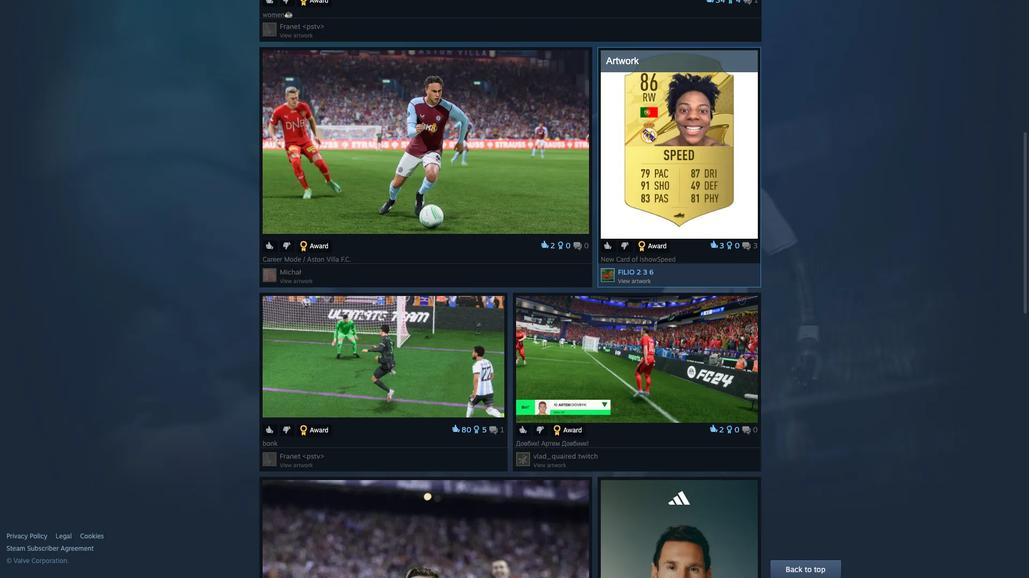 Task type: locate. For each thing, give the bounding box(es) containing it.
довбик!
[[516, 440, 540, 448]]

1 franet <pstv> view artwork from the top
[[280, 22, 324, 39]]

vlad_quaired
[[533, 452, 576, 461]]

1 vertical spatial franet <pstv> view artwork
[[280, 452, 324, 469]]

2 for michał
[[550, 241, 555, 250]]

career
[[263, 256, 282, 264]]

award link
[[297, 241, 332, 253], [635, 241, 670, 253], [297, 425, 332, 438], [550, 425, 585, 438]]

michał view artwork
[[280, 268, 313, 285]]

franet <pstv> view artwork
[[280, 22, 324, 39], [280, 452, 324, 469]]

corporation.
[[32, 557, 69, 565]]

cookies steam subscriber agreement © valve corporation.
[[6, 533, 104, 565]]

2 horizontal spatial 2
[[719, 426, 724, 435]]

artwork
[[294, 32, 313, 39], [294, 278, 313, 285], [632, 278, 651, 285], [294, 463, 313, 469], [547, 463, 566, 469]]

0 vertical spatial 2
[[550, 241, 555, 250]]

back
[[786, 565, 803, 575]]

subscriber
[[27, 545, 59, 553]]

view inside vlad_quaired twitch view artwork
[[533, 463, 545, 469]]

2 <pstv> from the top
[[302, 452, 324, 461]]

artwork inside michał view artwork
[[294, 278, 313, 285]]

0 vertical spatial <pstv>
[[302, 22, 324, 31]]

privacy policy
[[6, 533, 47, 541]]

legal link
[[56, 533, 72, 541]]

2 horizontal spatial 3
[[753, 241, 758, 250]]

franet
[[280, 22, 300, 31], [280, 452, 300, 461]]

1 franet <pstv> link from the top
[[280, 22, 324, 31]]

view inside "filio 2 3 6 view artwork"
[[618, 278, 630, 285]]

artwork
[[606, 56, 639, 66]]

1 vertical spatial franet
[[280, 452, 300, 461]]

2 inside "filio 2 3 6 view artwork"
[[637, 268, 641, 277]]

view artwork link
[[280, 32, 313, 39], [280, 278, 313, 285], [618, 278, 651, 285], [280, 463, 313, 469], [533, 463, 566, 469]]

0
[[566, 241, 571, 250], [584, 241, 589, 250], [735, 241, 740, 250], [735, 426, 740, 435], [753, 426, 758, 435]]

0 for view artwork
[[735, 241, 740, 250]]

new card of ishowspeed
[[601, 256, 678, 264]]

0 for vlad_quaired twitch
[[735, 426, 740, 435]]

award for view artwork
[[648, 242, 667, 250]]

/
[[303, 256, 305, 264]]

to
[[805, 565, 812, 575]]

3
[[720, 241, 724, 250], [753, 241, 758, 250], [643, 268, 647, 277]]

agreement
[[61, 545, 94, 553]]

1 horizontal spatial 2
[[637, 268, 641, 277]]

2
[[550, 241, 555, 250], [637, 268, 641, 277], [719, 426, 724, 435]]

franet <pstv> link
[[280, 22, 324, 31], [280, 452, 324, 461]]

award link for vlad_quaired twitch
[[550, 425, 585, 438]]

1 vertical spatial franet <pstv> link
[[280, 452, 324, 461]]

0 vertical spatial franet
[[280, 22, 300, 31]]

valve
[[14, 557, 30, 565]]

of
[[632, 256, 638, 264]]

filio 2 3 6 view artwork
[[618, 268, 654, 285]]

award link for view artwork
[[635, 241, 670, 253]]

cookies link
[[80, 533, 104, 541]]

cookies
[[80, 533, 104, 541]]

0 horizontal spatial 3
[[643, 268, 647, 277]]

2 for vlad_quaired twitch
[[719, 426, 724, 435]]

vlad_quaired twitch view artwork
[[533, 452, 598, 469]]

1 vertical spatial 2
[[637, 268, 641, 277]]

2 franet <pstv> view artwork from the top
[[280, 452, 324, 469]]

vlad_quaired twitch link
[[533, 452, 598, 461]]

2 vertical spatial 2
[[719, 426, 724, 435]]

0 horizontal spatial 2
[[550, 241, 555, 250]]

filio
[[618, 268, 635, 277]]

view
[[280, 32, 292, 39], [280, 278, 292, 285], [618, 278, 630, 285], [280, 463, 292, 469], [533, 463, 545, 469]]

1 vertical spatial <pstv>
[[302, 452, 324, 461]]

legal
[[56, 533, 72, 541]]

career mode / aston villa f.c.
[[263, 256, 353, 264]]

<pstv>
[[302, 22, 324, 31], [302, 452, 324, 461]]

1 <pstv> from the top
[[302, 22, 324, 31]]

new
[[601, 256, 614, 264]]

aston
[[307, 256, 325, 264]]

1 franet from the top
[[280, 22, 300, 31]]

довбик! артем довбиик!
[[516, 440, 591, 448]]

award
[[310, 242, 329, 250], [648, 242, 667, 250], [310, 427, 329, 435], [563, 427, 582, 435]]

1
[[500, 426, 504, 435]]

0 vertical spatial franet <pstv> view artwork
[[280, 22, 324, 39]]

0 vertical spatial franet <pstv> link
[[280, 22, 324, 31]]

privacy
[[6, 533, 28, 541]]



Task type: vqa. For each thing, say whether or not it's contained in the screenshot.
FILIO 2 3 6 link
yes



Task type: describe. For each thing, give the bounding box(es) containing it.
card
[[616, 256, 630, 264]]

franet <pstv> view artwork for first franet <pstv> link from the top of the page
[[280, 22, 324, 39]]

2 franet <pstv> link from the top
[[280, 452, 324, 461]]

view artwork link for довбик! артем довбиик!
[[533, 463, 566, 469]]

franet <pstv> view artwork for second franet <pstv> link
[[280, 452, 324, 469]]

award for franet <pstv>
[[310, 427, 329, 435]]

artwork inside vlad_quaired twitch view artwork
[[547, 463, 566, 469]]

©
[[6, 557, 12, 565]]

privacy policy link
[[6, 533, 47, 541]]

5
[[482, 426, 487, 435]]

0 for michał
[[566, 241, 571, 250]]

ishowspeed
[[640, 256, 676, 264]]

award link for michał
[[297, 241, 332, 253]]

back to top
[[786, 565, 826, 575]]

steam subscriber agreement link
[[6, 545, 254, 554]]

artwork inside "filio 2 3 6 view artwork"
[[632, 278, 651, 285]]

women☕️
[[263, 11, 294, 19]]

80
[[462, 426, 471, 435]]

bonk
[[263, 440, 279, 448]]

policy
[[30, 533, 47, 541]]

award for vlad_quaired twitch
[[563, 427, 582, 435]]

f.c.
[[341, 256, 351, 264]]

villa
[[326, 256, 339, 264]]

view inside michał view artwork
[[280, 278, 292, 285]]

3 inside "filio 2 3 6 view artwork"
[[643, 268, 647, 277]]

view artwork link for career mode / aston villa f.c.
[[280, 278, 313, 285]]

twitch
[[578, 452, 598, 461]]

довбиик!
[[562, 440, 589, 448]]

michał
[[280, 268, 301, 277]]

michał link
[[280, 268, 301, 277]]

steam
[[6, 545, 25, 553]]

award link for franet <pstv>
[[297, 425, 332, 438]]

top
[[814, 565, 826, 575]]

mode
[[284, 256, 301, 264]]

1 horizontal spatial 3
[[720, 241, 724, 250]]

filio 2 3 6 link
[[618, 268, 654, 277]]

артем
[[541, 440, 560, 448]]

view artwork link for bonk
[[280, 463, 313, 469]]

award for michał
[[310, 242, 329, 250]]

2 franet from the top
[[280, 452, 300, 461]]

6
[[649, 268, 654, 277]]



